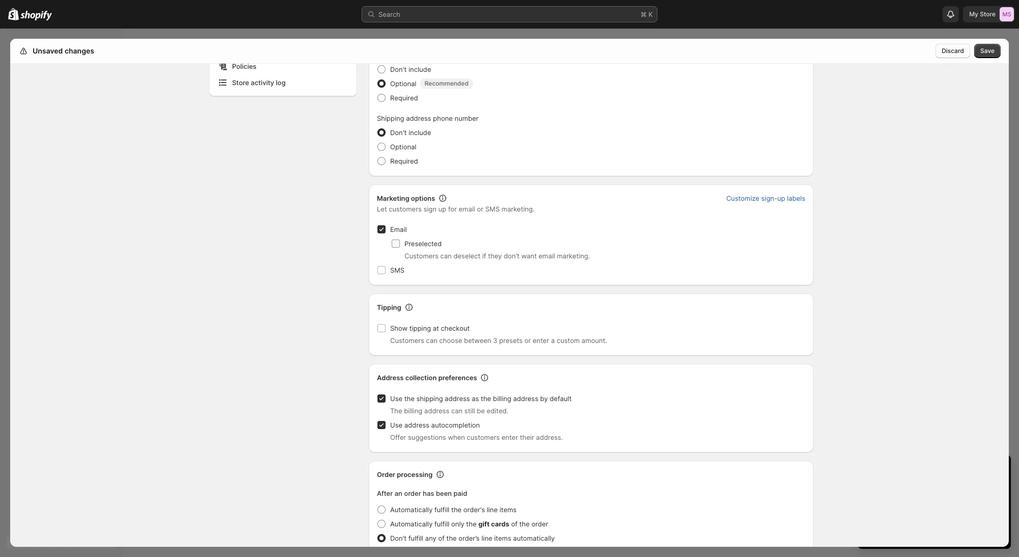 Task type: locate. For each thing, give the bounding box(es) containing it.
search
[[379, 10, 400, 18]]

of right any
[[438, 535, 445, 543]]

line up cards
[[487, 506, 498, 514]]

use
[[390, 395, 403, 403], [390, 422, 403, 430]]

0 horizontal spatial enter
[[502, 434, 518, 442]]

1 vertical spatial fulfill
[[435, 521, 450, 529]]

dialog
[[1013, 39, 1020, 548]]

0 vertical spatial up
[[778, 194, 786, 203]]

unsaved changes
[[33, 46, 94, 55]]

2 optional from the top
[[390, 143, 417, 151]]

customers for customers can deselect if they don't want email marketing.
[[405, 252, 439, 260]]

0 horizontal spatial sms
[[390, 266, 405, 275]]

1 horizontal spatial customers
[[467, 434, 500, 442]]

optional
[[390, 80, 417, 88], [390, 143, 417, 151]]

line
[[487, 506, 498, 514], [482, 535, 493, 543]]

optional down the "shipping"
[[390, 143, 417, 151]]

or for sms
[[477, 205, 484, 213]]

email
[[459, 205, 475, 213], [539, 252, 555, 260]]

be
[[477, 407, 485, 415]]

1 vertical spatial enter
[[502, 434, 518, 442]]

1 required from the top
[[390, 94, 418, 102]]

0 vertical spatial use
[[390, 395, 403, 403]]

include up recommended
[[409, 65, 431, 73]]

billing
[[493, 395, 512, 403], [404, 407, 423, 415]]

custom
[[557, 337, 580, 345]]

the right as
[[481, 395, 491, 403]]

don't fulfill any of the order's line items automatically
[[390, 535, 555, 543]]

use for use the shipping address as the billing address by default
[[390, 395, 403, 403]]

activity
[[251, 79, 274, 87]]

shipping
[[417, 395, 443, 403]]

shipping
[[377, 114, 404, 122]]

1 automatically from the top
[[390, 506, 433, 514]]

1 vertical spatial of
[[438, 535, 445, 543]]

their
[[520, 434, 535, 442]]

or for enter
[[525, 337, 531, 345]]

if
[[483, 252, 486, 260]]

can left deselect
[[441, 252, 452, 260]]

items up cards
[[500, 506, 517, 514]]

0 horizontal spatial email
[[459, 205, 475, 213]]

1 use from the top
[[390, 395, 403, 403]]

customers
[[405, 252, 439, 260], [390, 337, 424, 345]]

order processing
[[377, 471, 433, 479]]

items
[[500, 506, 517, 514], [494, 535, 512, 543]]

store right my
[[980, 10, 996, 18]]

customers for customers can choose between 3 presets or enter a custom amount.
[[390, 337, 424, 345]]

offer suggestions when customers enter their address.
[[390, 434, 563, 442]]

edited.
[[487, 407, 509, 415]]

shopify image
[[8, 8, 19, 20], [21, 11, 52, 21]]

0 vertical spatial order
[[404, 490, 421, 498]]

can left still
[[451, 407, 463, 415]]

0 vertical spatial fulfill
[[435, 506, 450, 514]]

0 vertical spatial customers
[[405, 252, 439, 260]]

2 vertical spatial fulfill
[[409, 535, 424, 543]]

fulfill down been
[[435, 506, 450, 514]]

include down shipping address phone number
[[409, 129, 431, 137]]

fulfill left any
[[409, 535, 424, 543]]

1 vertical spatial sms
[[390, 266, 405, 275]]

discard button
[[936, 44, 971, 58]]

enter left a
[[533, 337, 549, 345]]

automatically up don't
[[390, 521, 433, 529]]

1 horizontal spatial enter
[[533, 337, 549, 345]]

0 horizontal spatial of
[[438, 535, 445, 543]]

1 vertical spatial required
[[390, 157, 418, 165]]

0 horizontal spatial marketing.
[[502, 205, 535, 213]]

fulfill left only
[[435, 521, 450, 529]]

2 use from the top
[[390, 422, 403, 430]]

0 vertical spatial include
[[409, 65, 431, 73]]

billing up edited.
[[493, 395, 512, 403]]

email right for
[[459, 205, 475, 213]]

don't include down shipping address phone number
[[390, 129, 431, 137]]

1 horizontal spatial up
[[778, 194, 786, 203]]

required up 'marketing options'
[[390, 157, 418, 165]]

sms down preselected
[[390, 266, 405, 275]]

0 horizontal spatial up
[[439, 205, 447, 213]]

0 vertical spatial billing
[[493, 395, 512, 403]]

customers down be
[[467, 434, 500, 442]]

been
[[436, 490, 452, 498]]

preferences
[[439, 374, 477, 382]]

items down cards
[[494, 535, 512, 543]]

1 vertical spatial email
[[539, 252, 555, 260]]

1 horizontal spatial store
[[980, 10, 996, 18]]

fulfill
[[435, 506, 450, 514], [435, 521, 450, 529], [409, 535, 424, 543]]

1 vertical spatial or
[[525, 337, 531, 345]]

2 vertical spatial can
[[451, 407, 463, 415]]

automatically down after an order has been paid
[[390, 506, 433, 514]]

1 vertical spatial use
[[390, 422, 403, 430]]

enter left 'their' on the bottom
[[502, 434, 518, 442]]

1 vertical spatial store
[[232, 79, 249, 87]]

0 horizontal spatial billing
[[404, 407, 423, 415]]

order up automatically
[[532, 521, 549, 529]]

1 horizontal spatial marketing.
[[557, 252, 590, 260]]

0 vertical spatial or
[[477, 205, 484, 213]]

1 horizontal spatial order
[[532, 521, 549, 529]]

line down gift
[[482, 535, 493, 543]]

marketing. right want
[[557, 252, 590, 260]]

1 horizontal spatial sms
[[486, 205, 500, 213]]

use up offer
[[390, 422, 403, 430]]

changes
[[65, 46, 94, 55]]

0 vertical spatial email
[[459, 205, 475, 213]]

don't include
[[390, 65, 431, 73], [390, 129, 431, 137]]

my
[[970, 10, 979, 18]]

1 horizontal spatial shopify image
[[21, 11, 52, 21]]

1 vertical spatial don't include
[[390, 129, 431, 137]]

still
[[465, 407, 475, 415]]

sign-
[[762, 194, 778, 203]]

optional up the "shipping"
[[390, 80, 417, 88]]

any
[[425, 535, 437, 543]]

customers
[[389, 205, 422, 213], [467, 434, 500, 442]]

marketing. for let customers sign up for email or sms marketing.
[[502, 205, 535, 213]]

the up only
[[452, 506, 462, 514]]

0 vertical spatial don't include
[[390, 65, 431, 73]]

sms
[[486, 205, 500, 213], [390, 266, 405, 275]]

labels
[[787, 194, 806, 203]]

0 horizontal spatial or
[[477, 205, 484, 213]]

an
[[395, 490, 403, 498]]

k
[[649, 10, 653, 18]]

0 vertical spatial required
[[390, 94, 418, 102]]

required
[[390, 94, 418, 102], [390, 157, 418, 165]]

0 vertical spatial store
[[980, 10, 996, 18]]

don't up the "shipping"
[[390, 65, 407, 73]]

marketing. up don't
[[502, 205, 535, 213]]

customers down 'marketing options'
[[389, 205, 422, 213]]

order
[[404, 490, 421, 498], [532, 521, 549, 529]]

up left for
[[439, 205, 447, 213]]

1 vertical spatial include
[[409, 129, 431, 137]]

sms right for
[[486, 205, 500, 213]]

or right for
[[477, 205, 484, 213]]

1 vertical spatial marketing.
[[557, 252, 590, 260]]

1 don't include from the top
[[390, 65, 431, 73]]

of right cards
[[511, 521, 518, 529]]

1 vertical spatial automatically
[[390, 521, 433, 529]]

required up the "shipping"
[[390, 94, 418, 102]]

shipping address phone number
[[377, 114, 479, 122]]

1 vertical spatial order
[[532, 521, 549, 529]]

1 vertical spatial don't
[[390, 129, 407, 137]]

between
[[464, 337, 491, 345]]

or right presets
[[525, 337, 531, 345]]

presets
[[499, 337, 523, 345]]

the
[[404, 395, 415, 403], [481, 395, 491, 403], [452, 506, 462, 514], [466, 521, 477, 529], [520, 521, 530, 529], [447, 535, 457, 543]]

0 vertical spatial don't
[[390, 65, 407, 73]]

2 don't include from the top
[[390, 129, 431, 137]]

1 vertical spatial billing
[[404, 407, 423, 415]]

don't down the "shipping"
[[390, 129, 407, 137]]

options
[[411, 194, 435, 203]]

cards
[[491, 521, 510, 529]]

can
[[441, 252, 452, 260], [426, 337, 438, 345], [451, 407, 463, 415]]

1 vertical spatial optional
[[390, 143, 417, 151]]

can for deselect
[[441, 252, 452, 260]]

0 horizontal spatial shopify image
[[8, 8, 19, 20]]

1 horizontal spatial or
[[525, 337, 531, 345]]

use for use address autocompletion
[[390, 422, 403, 430]]

fulfill for only
[[435, 521, 450, 529]]

0 horizontal spatial customers
[[389, 205, 422, 213]]

up
[[778, 194, 786, 203], [439, 205, 447, 213]]

gift
[[479, 521, 490, 529]]

marketing.
[[502, 205, 535, 213], [557, 252, 590, 260]]

0 vertical spatial marketing.
[[502, 205, 535, 213]]

1 vertical spatial customers
[[390, 337, 424, 345]]

suggestions
[[408, 434, 446, 442]]

don't include up recommended
[[390, 65, 431, 73]]

include
[[409, 65, 431, 73], [409, 129, 431, 137]]

use up the at the bottom of page
[[390, 395, 403, 403]]

0 vertical spatial customers
[[389, 205, 422, 213]]

automatically fulfill only the gift cards of the order
[[390, 521, 549, 529]]

customize sign-up labels
[[727, 194, 806, 203]]

store down the policies on the top of page
[[232, 79, 249, 87]]

2 automatically from the top
[[390, 521, 433, 529]]

email right want
[[539, 252, 555, 260]]

billing right the at the bottom of page
[[404, 407, 423, 415]]

1 vertical spatial customers
[[467, 434, 500, 442]]

of
[[511, 521, 518, 529], [438, 535, 445, 543]]

customers down preselected
[[405, 252, 439, 260]]

up left labels
[[778, 194, 786, 203]]

customers down show
[[390, 337, 424, 345]]

can down show tipping at checkout
[[426, 337, 438, 345]]

⌘
[[641, 10, 647, 18]]

store inside the settings dialog
[[232, 79, 249, 87]]

0 vertical spatial can
[[441, 252, 452, 260]]

1 vertical spatial can
[[426, 337, 438, 345]]

let
[[377, 205, 387, 213]]

tipping
[[410, 325, 431, 333]]

0 horizontal spatial store
[[232, 79, 249, 87]]

enter
[[533, 337, 549, 345], [502, 434, 518, 442]]

0 vertical spatial of
[[511, 521, 518, 529]]

1 horizontal spatial of
[[511, 521, 518, 529]]

0 vertical spatial optional
[[390, 80, 417, 88]]

1 horizontal spatial email
[[539, 252, 555, 260]]

0 vertical spatial automatically
[[390, 506, 433, 514]]

email
[[390, 226, 407, 234]]

order right an in the left bottom of the page
[[404, 490, 421, 498]]

0 vertical spatial line
[[487, 506, 498, 514]]



Task type: describe. For each thing, give the bounding box(es) containing it.
address
[[377, 374, 404, 382]]

order's
[[464, 506, 485, 514]]

settings
[[31, 46, 60, 55]]

don't
[[390, 535, 407, 543]]

at
[[433, 325, 439, 333]]

address up suggestions
[[404, 422, 430, 430]]

the up automatically
[[520, 521, 530, 529]]

offer
[[390, 434, 406, 442]]

customers can choose between 3 presets or enter a custom amount.
[[390, 337, 607, 345]]

2 required from the top
[[390, 157, 418, 165]]

marketing options
[[377, 194, 435, 203]]

they
[[488, 252, 502, 260]]

the down only
[[447, 535, 457, 543]]

settings dialog
[[10, 0, 1009, 558]]

marketing
[[377, 194, 410, 203]]

sign
[[424, 205, 437, 213]]

order's
[[459, 535, 480, 543]]

fulfill for the
[[435, 506, 450, 514]]

can for choose
[[426, 337, 438, 345]]

1 include from the top
[[409, 65, 431, 73]]

the billing address can still be edited.
[[390, 407, 509, 415]]

let customers sign up for email or sms marketing.
[[377, 205, 535, 213]]

fulfill for any
[[409, 535, 424, 543]]

for
[[448, 205, 457, 213]]

show
[[390, 325, 408, 333]]

discard
[[942, 47, 965, 55]]

automatically
[[513, 535, 555, 543]]

2 don't from the top
[[390, 129, 407, 137]]

automatically for automatically fulfill only the gift cards of the order
[[390, 521, 433, 529]]

customize
[[727, 194, 760, 203]]

processing
[[397, 471, 433, 479]]

tipping
[[377, 304, 401, 312]]

store activity log link
[[216, 76, 351, 90]]

1 vertical spatial up
[[439, 205, 447, 213]]

store activity log
[[232, 79, 286, 87]]

0 vertical spatial items
[[500, 506, 517, 514]]

customize sign-up labels link
[[720, 191, 812, 206]]

address collection preferences
[[377, 374, 477, 382]]

⌘ k
[[641, 10, 653, 18]]

preselected
[[405, 240, 442, 248]]

the left the shipping
[[404, 395, 415, 403]]

my store
[[970, 10, 996, 18]]

autocompletion
[[431, 422, 480, 430]]

recommended
[[425, 80, 469, 87]]

3
[[493, 337, 498, 345]]

policies
[[232, 62, 257, 70]]

deselect
[[454, 252, 481, 260]]

0 vertical spatial sms
[[486, 205, 500, 213]]

the left gift
[[466, 521, 477, 529]]

only
[[452, 521, 465, 529]]

checkout
[[441, 325, 470, 333]]

choose
[[439, 337, 462, 345]]

default
[[550, 395, 572, 403]]

after an order has been paid
[[377, 490, 468, 498]]

1 horizontal spatial billing
[[493, 395, 512, 403]]

a
[[551, 337, 555, 345]]

use address autocompletion
[[390, 422, 480, 430]]

0 horizontal spatial order
[[404, 490, 421, 498]]

1 optional from the top
[[390, 80, 417, 88]]

phone
[[433, 114, 453, 122]]

as
[[472, 395, 479, 403]]

when
[[448, 434, 465, 442]]

policies link
[[216, 59, 351, 73]]

paid
[[454, 490, 468, 498]]

show tipping at checkout
[[390, 325, 470, 333]]

1 don't from the top
[[390, 65, 407, 73]]

order
[[377, 471, 395, 479]]

marketing. for customers can deselect if they don't want email marketing.
[[557, 252, 590, 260]]

2 include from the top
[[409, 129, 431, 137]]

save button
[[975, 44, 1001, 58]]

3 days left in your trial element
[[858, 482, 1011, 550]]

don't
[[504, 252, 520, 260]]

use the shipping address as the billing address by default
[[390, 395, 572, 403]]

by
[[540, 395, 548, 403]]

unsaved
[[33, 46, 63, 55]]

after
[[377, 490, 393, 498]]

log
[[276, 79, 286, 87]]

number
[[455, 114, 479, 122]]

address left by at bottom right
[[513, 395, 539, 403]]

has
[[423, 490, 434, 498]]

amount.
[[582, 337, 607, 345]]

automatically for automatically fulfill the order's line items
[[390, 506, 433, 514]]

address up the billing address can still be edited.
[[445, 395, 470, 403]]

1 vertical spatial line
[[482, 535, 493, 543]]

automatically fulfill the order's line items
[[390, 506, 517, 514]]

want
[[522, 252, 537, 260]]

my store image
[[1000, 7, 1014, 21]]

collection
[[406, 374, 437, 382]]

save
[[981, 47, 995, 55]]

customers can deselect if they don't want email marketing.
[[405, 252, 590, 260]]

the
[[390, 407, 402, 415]]

address down the shipping
[[424, 407, 450, 415]]

address.
[[536, 434, 563, 442]]

1 vertical spatial items
[[494, 535, 512, 543]]

0 vertical spatial enter
[[533, 337, 549, 345]]

address left phone
[[406, 114, 431, 122]]



Task type: vqa. For each thing, say whether or not it's contained in the screenshot.
CONTENT
no



